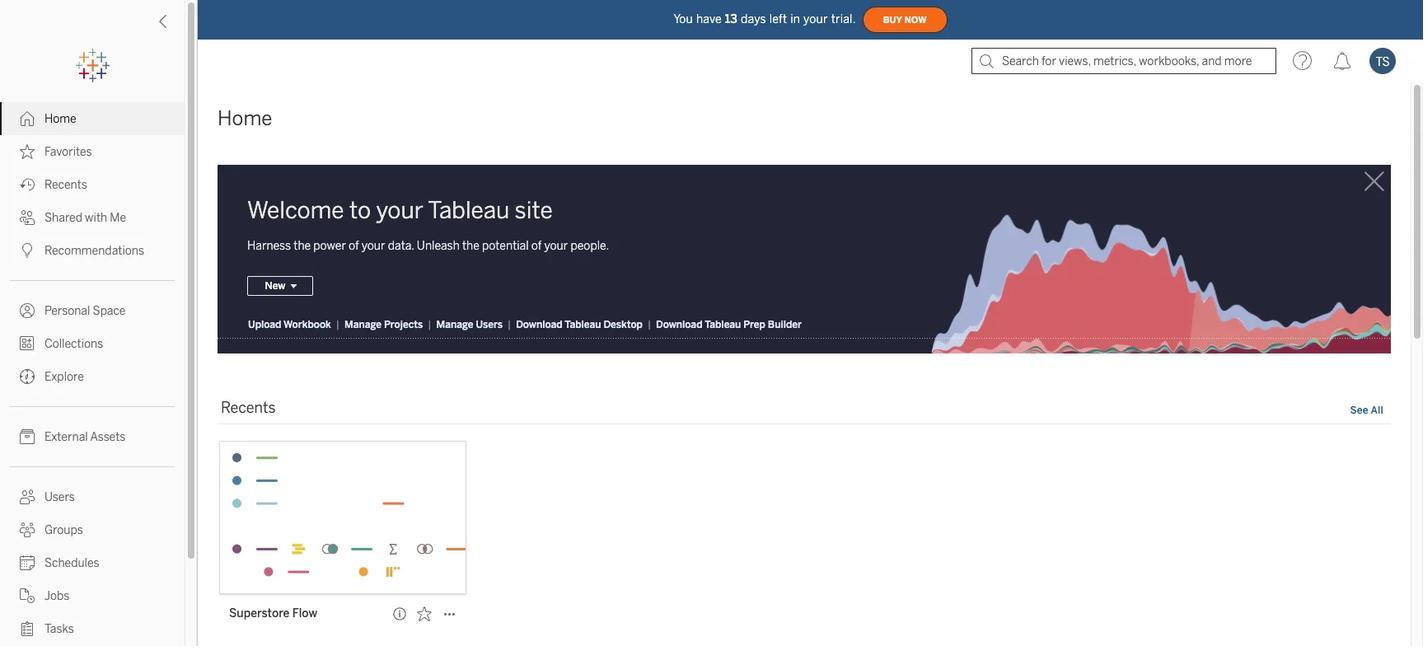 Task type: vqa. For each thing, say whether or not it's contained in the screenshot.
Buy
yes



Task type: locate. For each thing, give the bounding box(es) containing it.
power
[[313, 239, 346, 253]]

download right manage users link
[[516, 319, 563, 331]]

1 horizontal spatial recents
[[221, 399, 276, 417]]

welcome to your tableau site
[[247, 197, 553, 224]]

welcome
[[247, 197, 344, 224]]

2 download from the left
[[656, 319, 703, 331]]

projects
[[384, 319, 423, 331]]

buy
[[883, 14, 902, 25]]

download
[[516, 319, 563, 331], [656, 319, 703, 331]]

your
[[804, 12, 828, 26], [376, 197, 424, 224], [362, 239, 385, 253], [544, 239, 568, 253]]

new button
[[247, 276, 313, 296]]

superstore flow
[[229, 607, 317, 621]]

days
[[741, 12, 766, 26]]

collections
[[45, 337, 103, 351]]

explore link
[[0, 360, 185, 393]]

0 horizontal spatial manage
[[345, 319, 382, 331]]

recents link
[[0, 168, 185, 201]]

now
[[905, 14, 927, 25]]

0 vertical spatial recents
[[45, 178, 87, 192]]

|
[[336, 319, 340, 331], [428, 319, 431, 331], [508, 319, 511, 331], [648, 319, 651, 331]]

manage
[[345, 319, 382, 331], [436, 319, 474, 331]]

tableau left prep
[[705, 319, 741, 331]]

1 horizontal spatial download
[[656, 319, 703, 331]]

see all
[[1351, 405, 1384, 417]]

to
[[349, 197, 371, 224]]

see all link
[[1350, 403, 1385, 420]]

the left 'power'
[[294, 239, 311, 253]]

| right workbook
[[336, 319, 340, 331]]

space
[[93, 304, 126, 318]]

0 horizontal spatial tableau
[[428, 197, 510, 224]]

tasks link
[[0, 612, 185, 645]]

tableau
[[428, 197, 510, 224], [565, 319, 601, 331], [705, 319, 741, 331]]

1 download from the left
[[516, 319, 563, 331]]

see
[[1351, 405, 1369, 417]]

users
[[476, 319, 503, 331], [45, 490, 75, 504]]

favorites
[[45, 145, 92, 159]]

0 horizontal spatial of
[[349, 239, 359, 253]]

the right unleash
[[462, 239, 480, 253]]

recents inside the main navigation. press the up and down arrow keys to access links. element
[[45, 178, 87, 192]]

superstore
[[229, 607, 290, 621]]

home
[[218, 106, 272, 130], [45, 112, 76, 126]]

0 horizontal spatial download
[[516, 319, 563, 331]]

your left data.
[[362, 239, 385, 253]]

1 horizontal spatial of
[[531, 239, 542, 253]]

recents
[[45, 178, 87, 192], [221, 399, 276, 417]]

in
[[791, 12, 800, 26]]

0 horizontal spatial recents
[[45, 178, 87, 192]]

download right the desktop
[[656, 319, 703, 331]]

1 of from the left
[[349, 239, 359, 253]]

groups link
[[0, 514, 185, 546]]

flow
[[292, 607, 317, 621]]

0 vertical spatial users
[[476, 319, 503, 331]]

1 vertical spatial recents
[[221, 399, 276, 417]]

3 | from the left
[[508, 319, 511, 331]]

2 | from the left
[[428, 319, 431, 331]]

tableau up unleash
[[428, 197, 510, 224]]

0 horizontal spatial the
[[294, 239, 311, 253]]

1 vertical spatial users
[[45, 490, 75, 504]]

with
[[85, 211, 107, 225]]

users up 'groups'
[[45, 490, 75, 504]]

new
[[265, 281, 286, 292]]

| right the desktop
[[648, 319, 651, 331]]

external
[[45, 430, 88, 444]]

| right manage users link
[[508, 319, 511, 331]]

tableau left the desktop
[[565, 319, 601, 331]]

site
[[515, 197, 553, 224]]

prep
[[744, 319, 766, 331]]

explore
[[45, 370, 84, 384]]

users down potential
[[476, 319, 503, 331]]

of right 'power'
[[349, 239, 359, 253]]

personal space
[[45, 304, 126, 318]]

the
[[294, 239, 311, 253], [462, 239, 480, 253]]

your left people.
[[544, 239, 568, 253]]

your right in at the top
[[804, 12, 828, 26]]

data.
[[388, 239, 414, 253]]

jobs link
[[0, 579, 185, 612]]

home inside 'link'
[[45, 112, 76, 126]]

manage right projects
[[436, 319, 474, 331]]

manage left projects
[[345, 319, 382, 331]]

1 horizontal spatial users
[[476, 319, 503, 331]]

| right projects
[[428, 319, 431, 331]]

2 the from the left
[[462, 239, 480, 253]]

download tableau desktop link
[[515, 318, 644, 332]]

0 horizontal spatial users
[[45, 490, 75, 504]]

of
[[349, 239, 359, 253], [531, 239, 542, 253]]

0 horizontal spatial home
[[45, 112, 76, 126]]

1 horizontal spatial manage
[[436, 319, 474, 331]]

users link
[[0, 481, 185, 514]]

home link
[[0, 102, 185, 135]]

me
[[110, 211, 126, 225]]

of right potential
[[531, 239, 542, 253]]

2 horizontal spatial tableau
[[705, 319, 741, 331]]

personal space link
[[0, 294, 185, 327]]

groups
[[45, 523, 83, 537]]

1 horizontal spatial the
[[462, 239, 480, 253]]

unleash
[[417, 239, 460, 253]]

external assets
[[45, 430, 126, 444]]



Task type: describe. For each thing, give the bounding box(es) containing it.
potential
[[482, 239, 529, 253]]

Search for views, metrics, workbooks, and more text field
[[972, 48, 1277, 74]]

1 | from the left
[[336, 319, 340, 331]]

tasks
[[45, 622, 74, 636]]

personal
[[45, 304, 90, 318]]

recommendations link
[[0, 234, 185, 267]]

1 horizontal spatial home
[[218, 106, 272, 130]]

schedules link
[[0, 546, 185, 579]]

workbook
[[284, 319, 331, 331]]

2 of from the left
[[531, 239, 542, 253]]

download tableau prep builder link
[[655, 318, 803, 332]]

manage projects link
[[344, 318, 424, 332]]

left
[[770, 12, 787, 26]]

buy now
[[883, 14, 927, 25]]

upload
[[248, 319, 281, 331]]

main navigation. press the up and down arrow keys to access links. element
[[0, 102, 185, 646]]

favorites link
[[0, 135, 185, 168]]

13
[[725, 12, 738, 26]]

2 manage from the left
[[436, 319, 474, 331]]

1 horizontal spatial tableau
[[565, 319, 601, 331]]

upload workbook button
[[247, 318, 332, 332]]

users inside the main navigation. press the up and down arrow keys to access links. element
[[45, 490, 75, 504]]

shared
[[45, 211, 82, 225]]

1 manage from the left
[[345, 319, 382, 331]]

1 the from the left
[[294, 239, 311, 253]]

have
[[696, 12, 722, 26]]

buy now button
[[863, 7, 948, 33]]

people.
[[571, 239, 609, 253]]

assets
[[90, 430, 126, 444]]

harness the power of your data. unleash the potential of your people.
[[247, 239, 609, 253]]

desktop
[[604, 319, 643, 331]]

collections link
[[0, 327, 185, 360]]

external assets link
[[0, 420, 185, 453]]

upload workbook | manage projects | manage users | download tableau desktop | download tableau prep builder
[[248, 319, 802, 331]]

recommendations
[[45, 244, 144, 258]]

you have 13 days left in your trial.
[[674, 12, 856, 26]]

you
[[674, 12, 693, 26]]

trial.
[[831, 12, 856, 26]]

manage users link
[[436, 318, 504, 332]]

all
[[1371, 405, 1384, 417]]

shared with me link
[[0, 201, 185, 234]]

your up data.
[[376, 197, 424, 224]]

4 | from the left
[[648, 319, 651, 331]]

shared with me
[[45, 211, 126, 225]]

schedules
[[45, 556, 99, 570]]

builder
[[768, 319, 802, 331]]

navigation panel element
[[0, 49, 185, 646]]

jobs
[[45, 589, 69, 603]]

harness
[[247, 239, 291, 253]]



